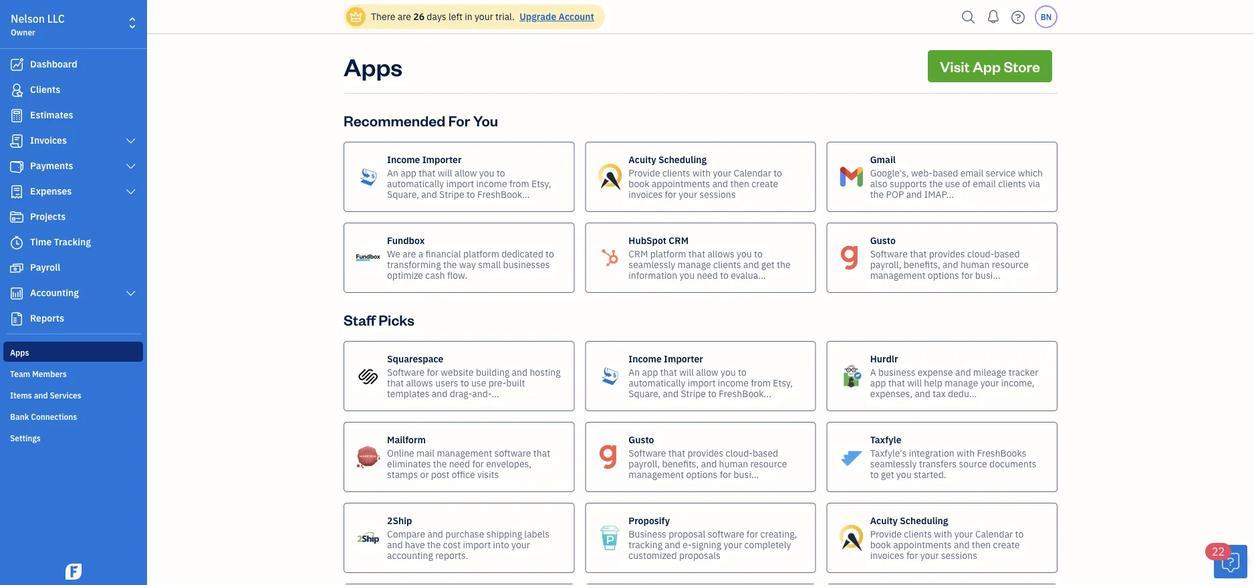 Task type: locate. For each thing, give the bounding box(es) containing it.
resource for top gusto icon
[[992, 258, 1029, 271]]

0 vertical spatial chevron large down image
[[125, 187, 137, 197]]

acuity right acuity scheduling icon
[[629, 153, 657, 166]]

dashboard image
[[9, 58, 25, 72]]

use left pre-
[[472, 377, 487, 389]]

pop
[[887, 188, 905, 200]]

1 vertical spatial then
[[972, 538, 992, 551]]

we
[[387, 247, 401, 260]]

importer
[[423, 153, 462, 166], [664, 353, 703, 365]]

and inside proposify business proposal software for creating, tracking and e-signing your completely customized proposals
[[665, 538, 681, 551]]

allows down "squarespace"
[[406, 377, 433, 389]]

the right evalua...
[[777, 258, 791, 271]]

0 horizontal spatial create
[[752, 177, 779, 190]]

2 horizontal spatial based
[[995, 247, 1020, 260]]

the inside mailform online mail management software that eliminates the need for envelopes, stamps or post office visits
[[433, 458, 447, 470]]

seamlessly
[[629, 258, 676, 271], [871, 458, 917, 470]]

that inside mailform online mail management software that eliminates the need for envelopes, stamps or post office visits
[[534, 447, 551, 459]]

software
[[495, 447, 531, 459], [708, 528, 745, 540]]

chevron large down image up payments link
[[125, 136, 137, 146]]

appointments
[[652, 177, 711, 190], [894, 538, 952, 551]]

payments link
[[3, 155, 143, 179]]

0 horizontal spatial human
[[719, 458, 749, 470]]

provides for the bottommost gusto icon
[[688, 447, 724, 459]]

chevron large down image inside invoices link
[[125, 136, 137, 146]]

the right or on the bottom left of the page
[[433, 458, 447, 470]]

1 horizontal spatial based
[[933, 167, 959, 179]]

book right acuity scheduling icon
[[629, 177, 650, 190]]

based for top gusto icon
[[995, 247, 1020, 260]]

get inside hubspot crm crm platform that allows you to seamlessly manage clients and get the information you need to evalua...
[[762, 258, 775, 271]]

are left a
[[403, 247, 416, 260]]

purchase
[[446, 528, 485, 540]]

resource for the bottommost gusto icon
[[751, 458, 788, 470]]

1 vertical spatial importer
[[664, 353, 703, 365]]

hubspot crm crm platform that allows you to seamlessly manage clients and get the information you need to evalua...
[[629, 234, 791, 281]]

0 vertical spatial get
[[762, 258, 775, 271]]

hubspot crm image
[[597, 244, 624, 271]]

1 vertical spatial gusto
[[629, 433, 655, 446]]

import for 2ship icon
[[463, 538, 491, 551]]

calendar for acuity scheduling image
[[976, 528, 1014, 540]]

which
[[1019, 167, 1043, 179]]

the inside hubspot crm crm platform that allows you to seamlessly manage clients and get the information you need to evalua...
[[777, 258, 791, 271]]

accounting
[[387, 549, 433, 562]]

and inside gmail google's, web-based email service which also supports the use of email clients via the pop and imap...
[[907, 188, 923, 200]]

software
[[871, 247, 908, 260], [387, 366, 425, 378], [629, 447, 667, 459]]

app inside hurdlr a business expense and mileage tracker app that will help manage your income, expenses, and tax dedu...
[[871, 377, 887, 389]]

expenses link
[[3, 180, 143, 204]]

manage right the help
[[945, 377, 979, 389]]

and-
[[472, 387, 492, 400]]

an right income importer icon
[[387, 167, 399, 179]]

allow for income importer icon
[[455, 167, 477, 179]]

0 vertical spatial income importer an app that will allow you to automatically import income from etsy, square, and stripe to freshbook...
[[387, 153, 552, 200]]

app right income importer icon
[[401, 167, 417, 179]]

based for the bottommost gusto icon
[[753, 447, 779, 459]]

1 vertical spatial management
[[437, 447, 493, 459]]

income right income importer icon
[[387, 153, 420, 166]]

proposify image
[[597, 525, 624, 552]]

an right income importer image
[[629, 366, 640, 378]]

square, right income importer image
[[629, 387, 661, 400]]

options for the bottommost gusto icon
[[687, 468, 718, 481]]

allow
[[455, 167, 477, 179], [696, 366, 719, 378]]

0 horizontal spatial allows
[[406, 377, 433, 389]]

0 horizontal spatial scheduling
[[659, 153, 707, 166]]

chevron large down image inside expenses link
[[125, 187, 137, 197]]

0 vertical spatial use
[[946, 177, 961, 190]]

automatically right income importer icon
[[387, 177, 444, 190]]

human for top gusto icon
[[961, 258, 990, 271]]

1 vertical spatial appointments
[[894, 538, 952, 551]]

via
[[1029, 177, 1041, 190]]

mailform
[[387, 433, 426, 446]]

income for income importer icon
[[477, 177, 508, 190]]

0 vertical spatial square,
[[387, 188, 419, 200]]

0 vertical spatial resource
[[992, 258, 1029, 271]]

clients inside gmail google's, web-based email service which also supports the use of email clients via the pop and imap...
[[999, 177, 1027, 190]]

1 horizontal spatial need
[[697, 269, 718, 281]]

invoices for acuity scheduling image
[[871, 549, 905, 562]]

evalua...
[[731, 269, 766, 281]]

...
[[492, 387, 500, 400]]

chevron large down image inside accounting link
[[125, 288, 137, 299]]

expense image
[[9, 185, 25, 199]]

income right income importer image
[[629, 353, 662, 365]]

acuity for acuity scheduling icon
[[629, 153, 657, 166]]

seamlessly inside hubspot crm crm platform that allows you to seamlessly manage clients and get the information you need to evalua...
[[629, 258, 676, 271]]

human
[[961, 258, 990, 271], [719, 458, 749, 470]]

crm right hubspot
[[669, 234, 689, 246]]

chevron large down image down invoices link
[[125, 161, 137, 172]]

bn button
[[1035, 5, 1058, 28]]

sessions for acuity scheduling icon
[[700, 188, 736, 200]]

0 horizontal spatial provides
[[688, 447, 724, 459]]

2 chevron large down image from the top
[[125, 161, 137, 172]]

0 vertical spatial import
[[446, 177, 474, 190]]

recommended
[[344, 111, 446, 130]]

1 horizontal spatial provide
[[871, 528, 902, 540]]

income importer image
[[355, 164, 382, 190]]

payment image
[[9, 160, 25, 173]]

0 horizontal spatial busi...
[[734, 468, 759, 481]]

invoices right acuity scheduling image
[[871, 549, 905, 562]]

income importer image
[[597, 363, 624, 390]]

will inside hurdlr a business expense and mileage tracker app that will help manage your income, expenses, and tax dedu...
[[908, 377, 922, 389]]

1 vertical spatial sessions
[[942, 549, 978, 562]]

0 horizontal spatial square,
[[387, 188, 419, 200]]

square, for income importer icon
[[387, 188, 419, 200]]

manage inside hurdlr a business expense and mileage tracker app that will help manage your income, expenses, and tax dedu...
[[945, 377, 979, 389]]

invoices
[[629, 188, 663, 200], [871, 549, 905, 562]]

1 horizontal spatial invoices
[[871, 549, 905, 562]]

0 horizontal spatial apps
[[10, 347, 29, 358]]

use
[[946, 177, 961, 190], [472, 377, 487, 389]]

manage right information
[[678, 258, 711, 271]]

0 horizontal spatial app
[[401, 167, 417, 179]]

need left visits
[[449, 458, 470, 470]]

benefits, for top gusto icon
[[904, 258, 941, 271]]

1 horizontal spatial benefits,
[[904, 258, 941, 271]]

chevron large down image inside payments link
[[125, 161, 137, 172]]

cloud- for the bottommost gusto icon
[[726, 447, 753, 459]]

1 horizontal spatial acuity scheduling provide clients with your calendar to book appointments and then create invoices for your sessions
[[871, 514, 1024, 562]]

resource center badge image
[[1215, 545, 1248, 579]]

0 vertical spatial need
[[697, 269, 718, 281]]

1 horizontal spatial then
[[972, 538, 992, 551]]

acuity scheduling provide clients with your calendar to book appointments and then create invoices for your sessions for acuity scheduling icon
[[629, 153, 783, 200]]

1 vertical spatial square,
[[629, 387, 661, 400]]

1 horizontal spatial manage
[[945, 377, 979, 389]]

need inside mailform online mail management software that eliminates the need for envelopes, stamps or post office visits
[[449, 458, 470, 470]]

1 vertical spatial allow
[[696, 366, 719, 378]]

and inside main element
[[34, 390, 48, 401]]

1 horizontal spatial resource
[[992, 258, 1029, 271]]

0 vertical spatial cloud-
[[968, 247, 995, 260]]

are left 26
[[398, 10, 411, 23]]

for inside the squarespace software for website building and hosting that allows users to use pre-built templates and drag-and-...
[[427, 366, 439, 378]]

transforming
[[387, 258, 441, 271]]

stamps
[[387, 468, 418, 481]]

invoices link
[[3, 129, 143, 153]]

0 vertical spatial from
[[510, 177, 530, 190]]

fundbox
[[387, 234, 425, 246]]

business
[[629, 528, 667, 540]]

gusto software that provides cloud-based payroll, benefits, and human resource management options for busi... for top gusto icon
[[871, 234, 1029, 281]]

1 vertical spatial seamlessly
[[871, 458, 917, 470]]

0 horizontal spatial use
[[472, 377, 487, 389]]

will for income importer icon
[[438, 167, 453, 179]]

platform inside fundbox we are a financial platform dedicated to transforming the way small businesses optimize cash flow.
[[464, 247, 500, 260]]

appointments for acuity scheduling icon
[[652, 177, 711, 190]]

0 vertical spatial allows
[[708, 247, 735, 260]]

expenses
[[30, 185, 72, 197]]

the right supports
[[930, 177, 944, 190]]

that inside the squarespace software for website building and hosting that allows users to use pre-built templates and drag-and-...
[[387, 377, 404, 389]]

crm
[[669, 234, 689, 246], [629, 247, 648, 260]]

1 horizontal spatial scheduling
[[900, 514, 949, 527]]

1 horizontal spatial software
[[708, 528, 745, 540]]

0 horizontal spatial income
[[387, 153, 420, 166]]

acuity for acuity scheduling image
[[871, 514, 898, 527]]

sessions for acuity scheduling image
[[942, 549, 978, 562]]

website
[[441, 366, 474, 378]]

mileage
[[974, 366, 1007, 378]]

gusto
[[871, 234, 896, 246], [629, 433, 655, 446]]

1 horizontal spatial an
[[629, 366, 640, 378]]

platform down hubspot
[[651, 247, 687, 260]]

need left evalua...
[[697, 269, 718, 281]]

0 vertical spatial stripe
[[440, 188, 465, 200]]

businesses
[[503, 258, 550, 271]]

provide right acuity scheduling image
[[871, 528, 902, 540]]

automatically right income importer image
[[629, 377, 686, 389]]

resource
[[992, 258, 1029, 271], [751, 458, 788, 470]]

1 horizontal spatial allow
[[696, 366, 719, 378]]

apps
[[344, 50, 403, 82], [10, 347, 29, 358]]

mailform online mail management software that eliminates the need for envelopes, stamps or post office visits
[[387, 433, 551, 481]]

dashboard
[[30, 58, 77, 70]]

app down hurdlr
[[871, 377, 887, 389]]

apps down there
[[344, 50, 403, 82]]

0 horizontal spatial then
[[731, 177, 750, 190]]

income
[[387, 153, 420, 166], [629, 353, 662, 365]]

0 horizontal spatial automatically
[[387, 177, 444, 190]]

main element
[[0, 0, 181, 585]]

1 vertical spatial manage
[[945, 377, 979, 389]]

invoices right acuity scheduling icon
[[629, 188, 663, 200]]

scheduling for acuity scheduling image
[[900, 514, 949, 527]]

chevron large down image
[[125, 136, 137, 146], [125, 161, 137, 172]]

automatically
[[387, 177, 444, 190], [629, 377, 686, 389]]

0 vertical spatial apps
[[344, 50, 403, 82]]

the left pop on the top of page
[[871, 188, 884, 200]]

1 horizontal spatial from
[[751, 377, 771, 389]]

allows
[[708, 247, 735, 260], [406, 377, 433, 389]]

square, for income importer image
[[629, 387, 661, 400]]

management inside mailform online mail management software that eliminates the need for envelopes, stamps or post office visits
[[437, 447, 493, 459]]

allows up evalua...
[[708, 247, 735, 260]]

1 horizontal spatial options
[[928, 269, 960, 281]]

software up visits
[[495, 447, 531, 459]]

provide right acuity scheduling icon
[[629, 167, 661, 179]]

1 horizontal spatial app
[[643, 366, 658, 378]]

report image
[[9, 312, 25, 326]]

your inside hurdlr a business expense and mileage tracker app that will help manage your income, expenses, and tax dedu...
[[981, 377, 1000, 389]]

1 horizontal spatial with
[[935, 528, 953, 540]]

in
[[465, 10, 473, 23]]

app right income importer image
[[643, 366, 658, 378]]

0 horizontal spatial with
[[693, 167, 711, 179]]

0 horizontal spatial book
[[629, 177, 650, 190]]

import
[[446, 177, 474, 190], [688, 377, 716, 389], [463, 538, 491, 551]]

members
[[32, 369, 67, 379]]

gusto for the bottommost gusto icon
[[629, 433, 655, 446]]

squarespace image
[[355, 363, 382, 390]]

1 horizontal spatial sessions
[[942, 549, 978, 562]]

search image
[[959, 7, 980, 27]]

1 horizontal spatial seamlessly
[[871, 458, 917, 470]]

income for income importer image
[[718, 377, 749, 389]]

freshbook... for income importer image
[[719, 387, 772, 400]]

project image
[[9, 211, 25, 224]]

to inside the squarespace software for website building and hosting that allows users to use pre-built templates and drag-and-...
[[461, 377, 469, 389]]

crm down hubspot
[[629, 247, 648, 260]]

provide
[[629, 167, 661, 179], [871, 528, 902, 540]]

the left cost
[[427, 538, 441, 551]]

etsy,
[[532, 177, 552, 190], [773, 377, 793, 389]]

management
[[871, 269, 926, 281], [437, 447, 493, 459], [629, 468, 684, 481]]

an for income importer icon
[[387, 167, 399, 179]]

1 vertical spatial cloud-
[[726, 447, 753, 459]]

left
[[449, 10, 463, 23]]

gusto software that provides cloud-based payroll, benefits, and human resource management options for busi... for the bottommost gusto icon
[[629, 433, 788, 481]]

2ship image
[[355, 525, 382, 552]]

1 vertical spatial acuity scheduling provide clients with your calendar to book appointments and then create invoices for your sessions
[[871, 514, 1024, 562]]

book
[[629, 177, 650, 190], [871, 538, 892, 551]]

1 vertical spatial income
[[718, 377, 749, 389]]

email left service
[[961, 167, 984, 179]]

provide for acuity scheduling icon
[[629, 167, 661, 179]]

cash
[[426, 269, 445, 281]]

acuity right acuity scheduling image
[[871, 514, 898, 527]]

book right acuity scheduling image
[[871, 538, 892, 551]]

1 horizontal spatial busi...
[[976, 269, 1001, 281]]

freshbooks image
[[63, 564, 84, 580]]

1 chevron large down image from the top
[[125, 187, 137, 197]]

chevron large down image
[[125, 187, 137, 197], [125, 288, 137, 299]]

gusto for top gusto icon
[[871, 234, 896, 246]]

software inside the squarespace software for website building and hosting that allows users to use pre-built templates and drag-and-...
[[387, 366, 425, 378]]

taxfyle
[[871, 433, 902, 446]]

0 horizontal spatial appointments
[[652, 177, 711, 190]]

1 vertical spatial get
[[881, 468, 895, 481]]

payments
[[30, 160, 73, 172]]

completely
[[745, 538, 792, 551]]

email right of
[[973, 177, 997, 190]]

projects link
[[3, 205, 143, 229]]

chevron large down image down payments link
[[125, 187, 137, 197]]

1 horizontal spatial book
[[871, 538, 892, 551]]

etsy, for income importer image
[[773, 377, 793, 389]]

import for income importer icon
[[446, 177, 474, 190]]

from for income importer image
[[751, 377, 771, 389]]

items and services link
[[3, 385, 143, 405]]

0 vertical spatial appointments
[[652, 177, 711, 190]]

chart image
[[9, 287, 25, 300]]

0 vertical spatial options
[[928, 269, 960, 281]]

use left of
[[946, 177, 961, 190]]

will
[[438, 167, 453, 179], [680, 366, 694, 378], [908, 377, 922, 389]]

platform up flow.
[[464, 247, 500, 260]]

0 horizontal spatial freshbook...
[[478, 188, 530, 200]]

use inside gmail google's, web-based email service which also supports the use of email clients via the pop and imap...
[[946, 177, 961, 190]]

client image
[[9, 84, 25, 97]]

2 chevron large down image from the top
[[125, 288, 137, 299]]

apps up team
[[10, 347, 29, 358]]

0 horizontal spatial importer
[[423, 153, 462, 166]]

0 vertical spatial manage
[[678, 258, 711, 271]]

seamlessly down hubspot
[[629, 258, 676, 271]]

bank connections link
[[3, 406, 143, 426]]

1 chevron large down image from the top
[[125, 136, 137, 146]]

timer image
[[9, 236, 25, 250]]

0 horizontal spatial sessions
[[700, 188, 736, 200]]

import inside 2ship compare and purchase shipping labels and have the cost import into your accounting reports.
[[463, 538, 491, 551]]

software inside mailform online mail management software that eliminates the need for envelopes, stamps or post office visits
[[495, 447, 531, 459]]

income importer an app that will allow you to automatically import income from etsy, square, and stripe to freshbook... for income importer icon
[[387, 153, 552, 200]]

0 vertical spatial book
[[629, 177, 650, 190]]

gusto image
[[839, 244, 865, 271], [597, 444, 624, 471]]

bn
[[1041, 11, 1052, 22]]

platform
[[464, 247, 500, 260], [651, 247, 687, 260]]

appointments for acuity scheduling image
[[894, 538, 952, 551]]

for
[[665, 188, 677, 200], [962, 269, 974, 281], [427, 366, 439, 378], [473, 458, 484, 470], [720, 468, 732, 481], [747, 528, 759, 540], [907, 549, 919, 562]]

cost
[[443, 538, 461, 551]]

0 vertical spatial sessions
[[700, 188, 736, 200]]

from for income importer icon
[[510, 177, 530, 190]]

calendar
[[734, 167, 772, 179], [976, 528, 1014, 540]]

the left way at the left top of the page
[[443, 258, 457, 271]]

1 horizontal spatial cloud-
[[968, 247, 995, 260]]

then for acuity scheduling image
[[972, 538, 992, 551]]

1 horizontal spatial etsy,
[[773, 377, 793, 389]]

based
[[933, 167, 959, 179], [995, 247, 1020, 260], [753, 447, 779, 459]]

square, right income importer icon
[[387, 188, 419, 200]]

seamlessly down 'taxfyle'
[[871, 458, 917, 470]]

1 horizontal spatial software
[[629, 447, 667, 459]]

go to help image
[[1008, 7, 1029, 27]]

importer for income importer image
[[664, 353, 703, 365]]

taxfyle image
[[839, 444, 865, 471]]

1 horizontal spatial platform
[[651, 247, 687, 260]]

payroll,
[[871, 258, 902, 271], [629, 458, 660, 470]]

1 horizontal spatial gusto software that provides cloud-based payroll, benefits, and human resource management options for busi...
[[871, 234, 1029, 281]]

1 vertical spatial provide
[[871, 528, 902, 540]]

0 horizontal spatial software
[[387, 366, 425, 378]]

that
[[419, 167, 436, 179], [689, 247, 706, 260], [910, 247, 927, 260], [661, 366, 677, 378], [387, 377, 404, 389], [889, 377, 906, 389], [534, 447, 551, 459], [669, 447, 686, 459]]

chevron large down image up reports link
[[125, 288, 137, 299]]

to inside taxfyle taxfyle's integration with freshbooks seamlessly transfers source documents to get you started.
[[871, 468, 879, 481]]

clients
[[30, 83, 60, 96]]

2 vertical spatial based
[[753, 447, 779, 459]]

provides for top gusto icon
[[930, 247, 966, 260]]

1 vertical spatial income
[[629, 353, 662, 365]]

0 horizontal spatial benefits,
[[663, 458, 699, 470]]

create
[[752, 177, 779, 190], [994, 538, 1020, 551]]

0 horizontal spatial cloud-
[[726, 447, 753, 459]]

to inside fundbox we are a financial platform dedicated to transforming the way small businesses optimize cash flow.
[[546, 247, 554, 260]]

0 horizontal spatial acuity
[[629, 153, 657, 166]]

money image
[[9, 262, 25, 275]]

acuity scheduling image
[[839, 525, 865, 552]]

0 vertical spatial software
[[871, 247, 908, 260]]

stripe for income importer image
[[681, 387, 706, 400]]

1 vertical spatial are
[[403, 247, 416, 260]]

your inside proposify business proposal software for creating, tracking and e-signing your completely customized proposals
[[724, 538, 743, 551]]

1 platform from the left
[[464, 247, 500, 260]]

1 vertical spatial based
[[995, 247, 1020, 260]]

1 vertical spatial busi...
[[734, 468, 759, 481]]

provides
[[930, 247, 966, 260], [688, 447, 724, 459]]

with for acuity scheduling image
[[935, 528, 953, 540]]

customized
[[629, 549, 677, 562]]

2 vertical spatial with
[[935, 528, 953, 540]]

2 platform from the left
[[651, 247, 687, 260]]

software up proposals
[[708, 528, 745, 540]]

0 horizontal spatial income
[[477, 177, 508, 190]]

1 horizontal spatial freshbook...
[[719, 387, 772, 400]]

items and services
[[10, 390, 81, 401]]

1 horizontal spatial importer
[[664, 353, 703, 365]]

stripe for income importer icon
[[440, 188, 465, 200]]

0 vertical spatial with
[[693, 167, 711, 179]]

staff
[[344, 310, 376, 329]]

0 horizontal spatial gusto software that provides cloud-based payroll, benefits, and human resource management options for busi...
[[629, 433, 788, 481]]



Task type: vqa. For each thing, say whether or not it's contained in the screenshot.
INVOICES link
yes



Task type: describe. For each thing, give the bounding box(es) containing it.
invoice image
[[9, 134, 25, 148]]

options for top gusto icon
[[928, 269, 960, 281]]

software for the bottommost gusto icon
[[629, 447, 667, 459]]

hurdlr a business expense and mileage tracker app that will help manage your income, expenses, and tax dedu...
[[871, 353, 1039, 400]]

import for income importer image
[[688, 377, 716, 389]]

cloud- for top gusto icon
[[968, 247, 995, 260]]

an for income importer image
[[629, 366, 640, 378]]

tracker
[[1009, 366, 1039, 378]]

team members
[[10, 369, 67, 379]]

dedicated
[[502, 247, 544, 260]]

nelson llc owner
[[11, 12, 65, 37]]

built
[[507, 377, 525, 389]]

clients inside hubspot crm crm platform that allows you to seamlessly manage clients and get the information you need to evalua...
[[714, 258, 742, 271]]

with for acuity scheduling icon
[[693, 167, 711, 179]]

proposify business proposal software for creating, tracking and e-signing your completely customized proposals
[[629, 514, 798, 562]]

tax
[[933, 387, 946, 400]]

1 horizontal spatial crm
[[669, 234, 689, 246]]

documents
[[990, 458, 1037, 470]]

and inside hubspot crm crm platform that allows you to seamlessly manage clients and get the information you need to evalua...
[[744, 258, 760, 271]]

shipping
[[487, 528, 522, 540]]

2 horizontal spatial management
[[871, 269, 926, 281]]

signing
[[692, 538, 722, 551]]

squarespace
[[387, 353, 444, 365]]

get inside taxfyle taxfyle's integration with freshbooks seamlessly transfers source documents to get you started.
[[881, 468, 895, 481]]

transfers
[[920, 458, 957, 470]]

invoices for acuity scheduling icon
[[629, 188, 663, 200]]

hurdlr image
[[839, 363, 865, 390]]

1 vertical spatial gusto image
[[597, 444, 624, 471]]

mail
[[417, 447, 435, 459]]

upgrade account link
[[517, 10, 595, 23]]

bank connections
[[10, 411, 77, 422]]

the inside 2ship compare and purchase shipping labels and have the cost import into your accounting reports.
[[427, 538, 441, 551]]

help
[[925, 377, 943, 389]]

human for the bottommost gusto icon
[[719, 458, 749, 470]]

1 horizontal spatial payroll,
[[871, 258, 902, 271]]

reports link
[[3, 307, 143, 331]]

etsy, for income importer icon
[[532, 177, 552, 190]]

google's,
[[871, 167, 909, 179]]

chevron large down image for invoices
[[125, 136, 137, 146]]

compare
[[387, 528, 425, 540]]

invoices
[[30, 134, 67, 146]]

app for income importer icon
[[401, 167, 417, 179]]

book for acuity scheduling image
[[871, 538, 892, 551]]

templates
[[387, 387, 430, 400]]

based inside gmail google's, web-based email service which also supports the use of email clients via the pop and imap...
[[933, 167, 959, 179]]

app for income importer image
[[643, 366, 658, 378]]

chevron large down image for accounting
[[125, 288, 137, 299]]

online
[[387, 447, 415, 459]]

also
[[871, 177, 888, 190]]

store
[[1004, 57, 1041, 76]]

1 horizontal spatial management
[[629, 468, 684, 481]]

gmail
[[871, 153, 896, 166]]

0 horizontal spatial crm
[[629, 247, 648, 260]]

that inside hurdlr a business expense and mileage tracker app that will help manage your income, expenses, and tax dedu...
[[889, 377, 906, 389]]

apps inside main element
[[10, 347, 29, 358]]

visits
[[478, 468, 499, 481]]

software for squarespace image
[[387, 366, 425, 378]]

app
[[973, 57, 1001, 76]]

crown image
[[349, 10, 363, 24]]

software inside proposify business proposal software for creating, tracking and e-signing your completely customized proposals
[[708, 528, 745, 540]]

expenses,
[[871, 387, 913, 400]]

acuity scheduling image
[[597, 164, 624, 190]]

with inside taxfyle taxfyle's integration with freshbooks seamlessly transfers source documents to get you started.
[[957, 447, 975, 459]]

for inside mailform online mail management software that eliminates the need for envelopes, stamps or post office visits
[[473, 458, 484, 470]]

income for income importer icon
[[387, 153, 420, 166]]

started.
[[914, 468, 947, 481]]

mailform image
[[355, 444, 382, 471]]

the inside fundbox we are a financial platform dedicated to transforming the way small businesses optimize cash flow.
[[443, 258, 457, 271]]

0 vertical spatial busi...
[[976, 269, 1001, 281]]

book for acuity scheduling icon
[[629, 177, 650, 190]]

proposals
[[680, 549, 721, 562]]

visit app store
[[940, 57, 1041, 76]]

1 horizontal spatial apps
[[344, 50, 403, 82]]

projects
[[30, 210, 66, 223]]

calendar for acuity scheduling icon
[[734, 167, 772, 179]]

software for top gusto icon
[[871, 247, 908, 260]]

notifications image
[[983, 3, 1005, 30]]

0 vertical spatial gusto image
[[839, 244, 865, 271]]

create for acuity scheduling image
[[994, 538, 1020, 551]]

office
[[452, 468, 475, 481]]

staff picks
[[344, 310, 415, 329]]

proposal
[[669, 528, 706, 540]]

trial.
[[496, 10, 515, 23]]

platform inside hubspot crm crm platform that allows you to seamlessly manage clients and get the information you need to evalua...
[[651, 247, 687, 260]]

for
[[449, 111, 470, 130]]

bank
[[10, 411, 29, 422]]

apps link
[[3, 342, 143, 362]]

or
[[420, 468, 429, 481]]

pre-
[[489, 377, 507, 389]]

22
[[1213, 545, 1226, 559]]

picks
[[379, 310, 415, 329]]

clients link
[[3, 78, 143, 102]]

scheduling for acuity scheduling icon
[[659, 153, 707, 166]]

allows inside the squarespace software for website building and hosting that allows users to use pre-built templates and drag-and-...
[[406, 377, 433, 389]]

automatically for income importer image
[[629, 377, 686, 389]]

dashboard link
[[3, 53, 143, 77]]

team
[[10, 369, 30, 379]]

2ship
[[387, 514, 412, 527]]

services
[[50, 390, 81, 401]]

time tracking link
[[3, 231, 143, 255]]

way
[[459, 258, 476, 271]]

payroll link
[[3, 256, 143, 280]]

there
[[371, 10, 396, 23]]

business
[[879, 366, 916, 378]]

2ship compare and purchase shipping labels and have the cost import into your accounting reports.
[[387, 514, 550, 562]]

web-
[[912, 167, 933, 179]]

fundbox we are a financial platform dedicated to transforming the way small businesses optimize cash flow.
[[387, 234, 554, 281]]

allow for income importer image
[[696, 366, 719, 378]]

then for acuity scheduling icon
[[731, 177, 750, 190]]

0 horizontal spatial payroll,
[[629, 458, 660, 470]]

manage inside hubspot crm crm platform that allows you to seamlessly manage clients and get the information you need to evalua...
[[678, 258, 711, 271]]

seamlessly inside taxfyle taxfyle's integration with freshbooks seamlessly transfers source documents to get you started.
[[871, 458, 917, 470]]

benefits, for the bottommost gusto icon
[[663, 458, 699, 470]]

freshbook... for income importer icon
[[478, 188, 530, 200]]

integration
[[909, 447, 955, 459]]

acuity scheduling provide clients with your calendar to book appointments and then create invoices for your sessions for acuity scheduling image
[[871, 514, 1024, 562]]

income importer an app that will allow you to automatically import income from etsy, square, and stripe to freshbook... for income importer image
[[629, 353, 793, 400]]

you inside taxfyle taxfyle's integration with freshbooks seamlessly transfers source documents to get you started.
[[897, 468, 912, 481]]

26
[[414, 10, 425, 23]]

importer for income importer icon
[[423, 153, 462, 166]]

building
[[476, 366, 510, 378]]

income for income importer image
[[629, 353, 662, 365]]

have
[[405, 538, 425, 551]]

team members link
[[3, 363, 143, 383]]

proposify
[[629, 514, 670, 527]]

allows inside hubspot crm crm platform that allows you to seamlessly manage clients and get the information you need to evalua...
[[708, 247, 735, 260]]

estimate image
[[9, 109, 25, 122]]

provide for acuity scheduling image
[[871, 528, 902, 540]]

gmail image
[[839, 164, 865, 190]]

creating,
[[761, 528, 798, 540]]

supports
[[890, 177, 928, 190]]

need inside hubspot crm crm platform that allows you to seamlessly manage clients and get the information you need to evalua...
[[697, 269, 718, 281]]

chevron large down image for expenses
[[125, 187, 137, 197]]

automatically for income importer icon
[[387, 177, 444, 190]]

flow.
[[447, 269, 468, 281]]

that inside hubspot crm crm platform that allows you to seamlessly manage clients and get the information you need to evalua...
[[689, 247, 706, 260]]

accounting
[[30, 287, 79, 299]]

eliminates
[[387, 458, 431, 470]]

reports.
[[436, 549, 469, 562]]

there are 26 days left in your trial. upgrade account
[[371, 10, 595, 23]]

optimize
[[387, 269, 423, 281]]

source
[[960, 458, 988, 470]]

estimates link
[[3, 104, 143, 128]]

your inside 2ship compare and purchase shipping labels and have the cost import into your accounting reports.
[[512, 538, 530, 551]]

are inside fundbox we are a financial platform dedicated to transforming the way small businesses optimize cash flow.
[[403, 247, 416, 260]]

chevron large down image for payments
[[125, 161, 137, 172]]

taxfyle taxfyle's integration with freshbooks seamlessly transfers source documents to get you started.
[[871, 433, 1037, 481]]

fundbox image
[[355, 244, 382, 271]]

information
[[629, 269, 678, 281]]

for inside proposify business proposal software for creating, tracking and e-signing your completely customized proposals
[[747, 528, 759, 540]]

0 vertical spatial are
[[398, 10, 411, 23]]

hosting
[[530, 366, 561, 378]]

income,
[[1002, 377, 1035, 389]]

squarespace software for website building and hosting that allows users to use pre-built templates and drag-and-...
[[387, 353, 561, 400]]

will for income importer image
[[680, 366, 694, 378]]

small
[[478, 258, 501, 271]]

post
[[431, 468, 450, 481]]

use inside the squarespace software for website building and hosting that allows users to use pre-built templates and drag-and-...
[[472, 377, 487, 389]]

reports
[[30, 312, 64, 324]]

create for acuity scheduling icon
[[752, 177, 779, 190]]



